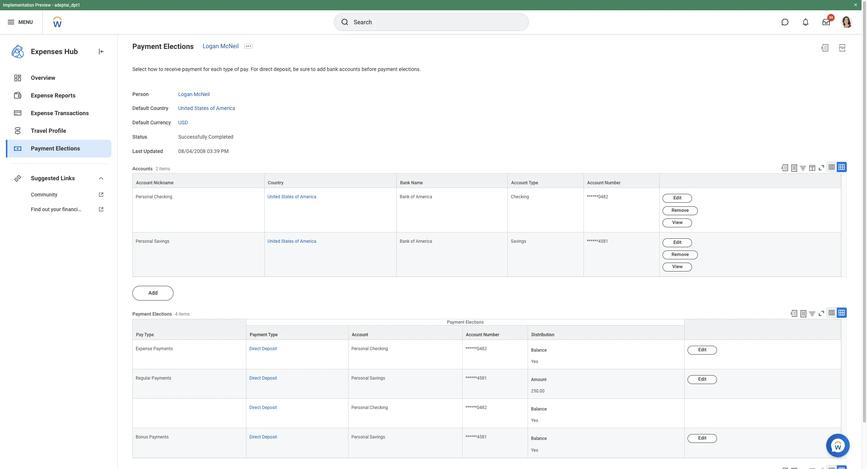 Task type: locate. For each thing, give the bounding box(es) containing it.
financial
[[62, 206, 82, 212]]

logan mcneil link
[[203, 43, 239, 50], [178, 90, 210, 97]]

1 vertical spatial mcneil
[[194, 91, 210, 97]]

items right 2
[[159, 166, 170, 171]]

logan mcneil for person
[[178, 91, 210, 97]]

3 row from the top
[[132, 232, 842, 277]]

elections
[[164, 42, 194, 51], [56, 145, 80, 152], [153, 311, 172, 317], [466, 320, 484, 325]]

states for savings
[[281, 239, 294, 244]]

direct deposit for expense payments
[[250, 346, 277, 351]]

1 vertical spatial remove button
[[663, 250, 698, 259]]

1 vertical spatial balance element
[[531, 414, 539, 424]]

0 horizontal spatial to
[[159, 66, 163, 72]]

1 vertical spatial expense
[[31, 110, 53, 117]]

export to excel image
[[781, 164, 789, 172], [790, 309, 798, 317], [781, 467, 789, 469]]

chevron down small image
[[97, 174, 106, 183]]

2 direct deposit from the top
[[250, 376, 277, 381]]

account
[[136, 180, 153, 186], [512, 180, 528, 186], [588, 180, 604, 186], [352, 332, 368, 337], [466, 332, 483, 337]]

justify image
[[7, 18, 15, 26]]

0 vertical spatial table image
[[829, 163, 836, 171]]

personal for topmost the personal checking element
[[136, 194, 153, 200]]

expand table image for table image
[[838, 309, 846, 316]]

1 vertical spatial view button
[[663, 263, 693, 271]]

personal checking element for row containing direct deposit
[[352, 404, 388, 410]]

1 vertical spatial view
[[673, 264, 683, 269]]

edit
[[674, 195, 682, 201], [674, 239, 682, 245], [699, 347, 707, 352], [699, 376, 707, 382], [699, 435, 707, 441]]

regular
[[136, 376, 151, 381]]

type for account type
[[529, 180, 538, 186]]

add
[[148, 290, 158, 296]]

balance element for bonus payments
[[531, 443, 539, 453]]

country
[[150, 105, 168, 111], [268, 180, 284, 186]]

view
[[673, 219, 683, 225], [673, 264, 683, 269]]

deposit inside row
[[262, 405, 277, 410]]

payments right regular
[[152, 376, 171, 381]]

select to filter grid data image
[[809, 310, 817, 317]]

notifications large image
[[802, 18, 810, 26]]

6 row from the top
[[132, 399, 842, 428]]

0 vertical spatial account number
[[588, 180, 621, 186]]

balance
[[531, 348, 547, 353], [531, 407, 547, 412], [531, 436, 547, 441]]

account nickname button
[[133, 174, 264, 188]]

2 horizontal spatial payment elections
[[447, 320, 484, 325]]

type for payment type
[[268, 332, 278, 337]]

1 vertical spatial number
[[484, 332, 500, 337]]

2 vertical spatial expense
[[136, 346, 152, 351]]

1 vertical spatial remove
[[672, 252, 689, 257]]

deposit for regular payments
[[262, 376, 277, 381]]

1 expand table image from the top
[[838, 163, 846, 171]]

logan mcneil
[[203, 43, 239, 50], [178, 91, 210, 97]]

1 vertical spatial logan mcneil
[[178, 91, 210, 97]]

0 vertical spatial payment elections
[[132, 42, 194, 51]]

account number
[[588, 180, 621, 186], [466, 332, 500, 337]]

bank of america for ******4581
[[400, 239, 432, 244]]

0 horizontal spatial export to worksheets image
[[790, 164, 799, 173]]

1 fullscreen image from the top
[[818, 164, 826, 172]]

1 direct deposit from the top
[[250, 346, 277, 351]]

1 bank of america from the top
[[400, 194, 432, 200]]

1 vertical spatial items
[[179, 312, 190, 317]]

2 vertical spatial personal savings
[[352, 435, 385, 440]]

pay type button
[[133, 319, 246, 340]]

2 vertical spatial ******4581
[[466, 435, 487, 440]]

3 direct deposit link from the top
[[250, 404, 277, 410]]

0 vertical spatial fullscreen image
[[818, 164, 826, 172]]

4 direct from the top
[[250, 435, 261, 440]]

0 vertical spatial view
[[673, 219, 683, 225]]

0 vertical spatial balance element
[[531, 355, 539, 365]]

1 yes from the top
[[531, 359, 539, 364]]

1 horizontal spatial payment
[[378, 66, 398, 72]]

bank of america
[[400, 194, 432, 200], [400, 239, 432, 244]]

2 vertical spatial personal checking
[[352, 405, 388, 410]]

0 vertical spatial logan
[[203, 43, 219, 50]]

type
[[223, 66, 233, 72]]

1 horizontal spatial country
[[268, 180, 284, 186]]

type for pay type
[[144, 332, 154, 337]]

0 vertical spatial expand table image
[[838, 163, 846, 171]]

2 vertical spatial export to excel image
[[781, 467, 789, 469]]

2 vertical spatial yes
[[531, 448, 539, 453]]

1 vertical spatial states
[[281, 194, 294, 200]]

community
[[31, 192, 57, 198]]

1 vertical spatial personal checking element
[[352, 345, 388, 351]]

0 vertical spatial export to worksheets image
[[790, 164, 799, 173]]

1 direct from the top
[[250, 346, 261, 351]]

payment right before
[[378, 66, 398, 72]]

1 vertical spatial bank of america
[[400, 239, 432, 244]]

0 horizontal spatial payment
[[182, 66, 202, 72]]

1 vertical spatial united states of america
[[268, 194, 317, 200]]

1 vertical spatial click to view/edit grid preferences image
[[809, 467, 817, 469]]

search image
[[341, 18, 350, 26]]

click to view/edit grid preferences image
[[809, 164, 817, 172], [809, 467, 817, 469]]

3 expand table image from the top
[[838, 467, 846, 469]]

elections inside the payment elections link
[[56, 145, 80, 152]]

payment
[[182, 66, 202, 72], [378, 66, 398, 72]]

export to excel image left export to worksheets icon on the right of the page
[[781, 467, 789, 469]]

type
[[529, 180, 538, 186], [144, 332, 154, 337], [268, 332, 278, 337]]

2 vertical spatial united states of america
[[268, 239, 317, 244]]

1 table image from the top
[[829, 163, 836, 171]]

payment elections 4 items
[[132, 311, 190, 317]]

bank inside bank name popup button
[[400, 180, 410, 186]]

united states of america link
[[178, 104, 235, 111], [268, 193, 317, 200], [268, 237, 317, 244]]

1 vertical spatial ******0482
[[466, 346, 487, 351]]

0 horizontal spatial cell
[[132, 399, 247, 428]]

expand table image for 2nd table icon from the top
[[838, 467, 846, 469]]

expense up travel
[[31, 110, 53, 117]]

3 direct deposit from the top
[[250, 405, 277, 410]]

3 direct from the top
[[250, 405, 261, 410]]

expand table image
[[838, 163, 846, 171], [838, 309, 846, 316], [838, 467, 846, 469]]

row containing account nickname
[[132, 173, 842, 188]]

account number for account number popup button to the bottom
[[466, 332, 500, 337]]

1 vertical spatial fullscreen image
[[818, 309, 826, 317]]

toolbar
[[778, 162, 847, 173], [787, 308, 847, 319], [778, 465, 847, 469]]

direct deposit link for expense payments
[[250, 345, 277, 351]]

edit for 'edit' button for second row from the top of the page
[[674, 195, 682, 201]]

0 vertical spatial logan mcneil link
[[203, 43, 239, 50]]

logan mcneil down "for"
[[178, 91, 210, 97]]

remove button
[[663, 206, 698, 215], [663, 250, 698, 259]]

travel profile
[[31, 127, 66, 134]]

account inside "account nickname" popup button
[[136, 180, 153, 186]]

payments for bonus payments
[[149, 435, 169, 440]]

1 vertical spatial bank
[[400, 194, 410, 200]]

bank name button
[[397, 174, 508, 188]]

personal for the personal checking element associated with 3rd edit row from the bottom of the page
[[352, 346, 369, 351]]

0 vertical spatial mcneil
[[221, 43, 239, 50]]

deposit for bonus payments
[[262, 435, 277, 440]]

logan mcneil link up each
[[203, 43, 239, 50]]

view button
[[663, 218, 693, 227], [663, 263, 693, 271]]

logan up "for"
[[203, 43, 219, 50]]

personal for personal savings element corresponding to regular payments
[[352, 376, 369, 381]]

close environment banner image
[[854, 3, 858, 7]]

toolbar for 2
[[778, 162, 847, 173]]

2 fullscreen image from the top
[[818, 309, 826, 317]]

1 row from the top
[[132, 173, 842, 188]]

1 remove from the top
[[672, 207, 689, 213]]

payment elections
[[132, 42, 194, 51], [31, 145, 80, 152], [447, 320, 484, 325]]

payments
[[153, 346, 173, 351], [152, 376, 171, 381], [149, 435, 169, 440]]

0 horizontal spatial logan
[[178, 91, 193, 97]]

payment elections link
[[6, 140, 111, 157]]

1 deposit from the top
[[262, 346, 277, 351]]

expense inside edit row
[[136, 346, 152, 351]]

united for checking
[[268, 194, 280, 200]]

mcneil up type
[[221, 43, 239, 50]]

0 horizontal spatial account number
[[466, 332, 500, 337]]

0 vertical spatial export to excel image
[[781, 164, 789, 172]]

america for topmost united states of america link
[[216, 105, 235, 111]]

2 vertical spatial toolbar
[[778, 465, 847, 469]]

0 vertical spatial expense
[[31, 92, 53, 99]]

pm
[[221, 148, 229, 154]]

1 cell from the left
[[132, 399, 247, 428]]

2 deposit from the top
[[262, 376, 277, 381]]

expense reports
[[31, 92, 76, 99]]

2 vertical spatial united
[[268, 239, 280, 244]]

logan mcneil for payment elections
[[203, 43, 239, 50]]

payments right bonus
[[149, 435, 169, 440]]

******0482
[[587, 194, 609, 200], [466, 346, 487, 351], [466, 405, 487, 410]]

export to worksheets image left select to filter grid data image
[[799, 309, 808, 318]]

personal savings element
[[136, 237, 170, 244], [352, 374, 385, 381], [352, 433, 385, 440]]

bank name
[[400, 180, 423, 186]]

1 horizontal spatial items
[[179, 312, 190, 317]]

personal checking for the personal checking element associated with row containing direct deposit
[[352, 405, 388, 410]]

default
[[132, 105, 149, 111], [132, 120, 149, 125]]

to left add
[[311, 66, 316, 72]]

bank
[[400, 180, 410, 186], [400, 194, 410, 200], [400, 239, 410, 244]]

2 vertical spatial expand table image
[[838, 467, 846, 469]]

personal checking for the personal checking element associated with 3rd edit row from the bottom of the page
[[352, 346, 388, 351]]

find out your financial well-being link
[[6, 202, 111, 217]]

to right how
[[159, 66, 163, 72]]

personal checking element for 3rd edit row from the bottom of the page
[[352, 345, 388, 351]]

1 vertical spatial balance
[[531, 407, 547, 412]]

0 vertical spatial united
[[178, 105, 193, 111]]

1 balance element from the top
[[531, 355, 539, 365]]

1 vertical spatial payments
[[152, 376, 171, 381]]

0 horizontal spatial payment elections
[[31, 145, 80, 152]]

2 vertical spatial ******0482
[[466, 405, 487, 410]]

2 balance from the top
[[531, 407, 547, 412]]

account type button
[[508, 174, 584, 188]]

yes for expense payments
[[531, 359, 539, 364]]

2 direct from the top
[[250, 376, 261, 381]]

payments for regular payments
[[152, 376, 171, 381]]

08/04/2008 03:39 pm
[[178, 148, 229, 154]]

table image
[[829, 163, 836, 171], [829, 467, 836, 469]]

******4581 for balance
[[466, 435, 487, 440]]

4 direct deposit from the top
[[250, 435, 277, 440]]

3 balance element from the top
[[531, 443, 539, 453]]

5 row from the top
[[132, 325, 842, 340]]

0 vertical spatial logan mcneil
[[203, 43, 239, 50]]

expense transactions
[[31, 110, 89, 117]]

edit button
[[663, 194, 693, 203], [663, 238, 693, 247], [688, 346, 717, 355], [688, 375, 717, 384], [688, 434, 717, 443]]

personal checking element
[[136, 193, 172, 200], [352, 345, 388, 351], [352, 404, 388, 410]]

select
[[132, 66, 147, 72]]

row containing payment type
[[132, 325, 842, 340]]

suggested
[[31, 175, 59, 182]]

1 default from the top
[[132, 105, 149, 111]]

table image
[[829, 309, 836, 316]]

1 vertical spatial table image
[[829, 467, 836, 469]]

0 vertical spatial bank
[[400, 180, 410, 186]]

select to filter grid data image
[[799, 164, 808, 172]]

personal checking
[[136, 194, 172, 200], [352, 346, 388, 351], [352, 405, 388, 410]]

0 vertical spatial personal savings
[[136, 239, 170, 244]]

30
[[829, 15, 834, 20]]

payments down "pay type"
[[153, 346, 173, 351]]

united states of america for personal savings
[[268, 239, 317, 244]]

yes for bonus payments
[[531, 448, 539, 453]]

1 horizontal spatial to
[[311, 66, 316, 72]]

4 deposit from the top
[[262, 435, 277, 440]]

edit row
[[132, 340, 842, 369], [132, 369, 842, 399], [132, 428, 842, 458]]

export to excel image
[[821, 43, 830, 52]]

logan mcneil link down "for"
[[178, 90, 210, 97]]

logan up usd link
[[178, 91, 193, 97]]

0 vertical spatial united states of america
[[178, 105, 235, 111]]

0 horizontal spatial account number button
[[463, 326, 528, 340]]

account for "account nickname" popup button
[[136, 180, 153, 186]]

1 vertical spatial country
[[268, 180, 284, 186]]

elections.
[[399, 66, 421, 72]]

payment elections inside navigation pane region
[[31, 145, 80, 152]]

number
[[605, 180, 621, 186], [484, 332, 500, 337]]

1 vertical spatial account number button
[[463, 326, 528, 340]]

default down person
[[132, 105, 149, 111]]

2 vertical spatial payment elections
[[447, 320, 484, 325]]

fullscreen image right select to filter grid data image
[[818, 309, 826, 317]]

4 row from the top
[[132, 319, 842, 340]]

2 balance element from the top
[[531, 414, 539, 424]]

******0482 inside edit row
[[466, 346, 487, 351]]

0 vertical spatial remove
[[672, 207, 689, 213]]

export to excel image for elections
[[790, 309, 798, 317]]

2 vertical spatial payments
[[149, 435, 169, 440]]

direct deposit
[[250, 346, 277, 351], [250, 376, 277, 381], [250, 405, 277, 410], [250, 435, 277, 440]]

items right the 4
[[179, 312, 190, 317]]

mcneil down "for"
[[194, 91, 210, 97]]

ext link image
[[97, 206, 106, 213]]

0 vertical spatial number
[[605, 180, 621, 186]]

states for checking
[[281, 194, 294, 200]]

2 direct deposit link from the top
[[250, 374, 277, 381]]

payment left "for"
[[182, 66, 202, 72]]

0 horizontal spatial type
[[144, 332, 154, 337]]

account inside account type popup button
[[512, 180, 528, 186]]

direct deposit link
[[250, 345, 277, 351], [250, 374, 277, 381], [250, 404, 277, 410], [250, 433, 277, 440]]

1 horizontal spatial account number
[[588, 180, 621, 186]]

1 horizontal spatial cell
[[685, 399, 842, 428]]

0 vertical spatial view button
[[663, 218, 693, 227]]

2 default from the top
[[132, 120, 149, 125]]

direct deposit link inside row
[[250, 404, 277, 410]]

0 vertical spatial ******4581
[[587, 239, 609, 244]]

1 horizontal spatial account number button
[[584, 174, 660, 188]]

2 yes from the top
[[531, 418, 539, 423]]

deposit
[[262, 346, 277, 351], [262, 376, 277, 381], [262, 405, 277, 410], [262, 435, 277, 440]]

2 vertical spatial balance element
[[531, 443, 539, 453]]

overview
[[31, 74, 55, 81]]

1 direct deposit link from the top
[[250, 345, 277, 351]]

2 vertical spatial personal savings element
[[352, 433, 385, 440]]

1 vertical spatial ******4581
[[466, 376, 487, 381]]

2 horizontal spatial type
[[529, 180, 538, 186]]

checking element
[[511, 193, 529, 200]]

pay type
[[136, 332, 154, 337]]

out
[[42, 206, 50, 212]]

status
[[132, 134, 147, 140]]

menu banner
[[0, 0, 862, 34]]

personal
[[136, 194, 153, 200], [136, 239, 153, 244], [352, 346, 369, 351], [352, 376, 369, 381], [352, 405, 369, 410], [352, 435, 369, 440]]

personal checking inside edit row
[[352, 346, 388, 351]]

0 vertical spatial remove button
[[663, 206, 698, 215]]

row containing direct deposit
[[132, 399, 842, 428]]

transformation import image
[[97, 47, 106, 56]]

distribution button
[[528, 326, 685, 340]]

export to worksheets image left select to filter grid data icon
[[790, 164, 799, 173]]

1 vertical spatial toolbar
[[787, 308, 847, 319]]

payment inside navigation pane region
[[31, 145, 54, 152]]

table image right select to filter grid data icon
[[829, 163, 836, 171]]

logan mcneil up each
[[203, 43, 239, 50]]

0 vertical spatial account number button
[[584, 174, 660, 188]]

0 horizontal spatial country
[[150, 105, 168, 111]]

3 yes from the top
[[531, 448, 539, 453]]

2 expand table image from the top
[[838, 309, 846, 316]]

expense payments element
[[136, 345, 173, 351]]

united
[[178, 105, 193, 111], [268, 194, 280, 200], [268, 239, 280, 244]]

find out your financial well-being
[[31, 206, 107, 212]]

personal for topmost personal savings element
[[136, 239, 153, 244]]

mcneil
[[221, 43, 239, 50], [194, 91, 210, 97]]

export to worksheets image
[[790, 164, 799, 173], [799, 309, 808, 318]]

be
[[293, 66, 299, 72]]

before
[[362, 66, 377, 72]]

export to excel image left select to filter grid data image
[[790, 309, 798, 317]]

2 view button from the top
[[663, 263, 693, 271]]

reports
[[55, 92, 76, 99]]

expenses hub element
[[31, 46, 91, 57]]

0 vertical spatial items
[[159, 166, 170, 171]]

direct deposit for bonus payments
[[250, 435, 277, 440]]

savings for personal savings element corresponding to bonus payments
[[370, 435, 385, 440]]

direct for regular payments
[[250, 376, 261, 381]]

regular payments element
[[136, 374, 171, 381]]

elections inside payment elections popup button
[[466, 320, 484, 325]]

1 horizontal spatial type
[[268, 332, 278, 337]]

balance element
[[531, 355, 539, 365], [531, 414, 539, 424], [531, 443, 539, 453]]

amount
[[531, 377, 547, 382]]

******0482 for 2nd balance element from the bottom of the page
[[466, 405, 487, 410]]

fullscreen image right select to filter grid data icon
[[818, 164, 826, 172]]

default for default currency
[[132, 120, 149, 125]]

distribution
[[532, 332, 555, 337]]

3 deposit from the top
[[262, 405, 277, 410]]

table image right fullscreen icon
[[829, 467, 836, 469]]

click to view/edit grid preferences image left fullscreen icon
[[809, 467, 817, 469]]

row
[[132, 173, 842, 188], [132, 188, 842, 232], [132, 232, 842, 277], [132, 319, 842, 340], [132, 325, 842, 340], [132, 399, 842, 428]]

dashboard image
[[13, 74, 22, 82]]

direct for bonus payments
[[250, 435, 261, 440]]

2 vertical spatial states
[[281, 239, 294, 244]]

1 vertical spatial export to worksheets image
[[799, 309, 808, 318]]

logan
[[203, 43, 219, 50], [178, 91, 193, 97]]

click to view/edit grid preferences image right select to filter grid data icon
[[809, 164, 817, 172]]

default up status
[[132, 120, 149, 125]]

overview link
[[6, 69, 111, 87]]

export to excel image left select to filter grid data icon
[[781, 164, 789, 172]]

0 vertical spatial toolbar
[[778, 162, 847, 173]]

1 vertical spatial logan mcneil link
[[178, 90, 210, 97]]

0 vertical spatial click to view/edit grid preferences image
[[809, 164, 817, 172]]

4 direct deposit link from the top
[[250, 433, 277, 440]]

cell
[[132, 399, 247, 428], [685, 399, 842, 428]]

1 horizontal spatial logan
[[203, 43, 219, 50]]

america
[[216, 105, 235, 111], [300, 194, 317, 200], [416, 194, 432, 200], [300, 239, 317, 244], [416, 239, 432, 244]]

expense
[[31, 92, 53, 99], [31, 110, 53, 117], [136, 346, 152, 351]]

logan mcneil link for payment elections
[[203, 43, 239, 50]]

direct deposit link for bonus payments
[[250, 433, 277, 440]]

2 vertical spatial bank
[[400, 239, 410, 244]]

direct
[[250, 346, 261, 351], [250, 376, 261, 381], [250, 405, 261, 410], [250, 435, 261, 440]]

3 balance from the top
[[531, 436, 547, 441]]

export to worksheets image for elections
[[799, 309, 808, 318]]

checking inside edit row
[[370, 346, 388, 351]]

0 vertical spatial country
[[150, 105, 168, 111]]

expense down "pay type"
[[136, 346, 152, 351]]

fullscreen image
[[818, 164, 826, 172], [818, 309, 826, 317]]

profile logan mcneil image
[[841, 16, 853, 29]]

0 vertical spatial payments
[[153, 346, 173, 351]]

1 vertical spatial account number
[[466, 332, 500, 337]]

personal savings
[[136, 239, 170, 244], [352, 376, 385, 381], [352, 435, 385, 440]]

0 horizontal spatial items
[[159, 166, 170, 171]]

logan mcneil link for person
[[178, 90, 210, 97]]

expense down overview
[[31, 92, 53, 99]]

2 bank of america from the top
[[400, 239, 432, 244]]

states
[[194, 105, 209, 111], [281, 194, 294, 200], [281, 239, 294, 244]]

1 balance from the top
[[531, 348, 547, 353]]

2 vertical spatial united states of america link
[[268, 237, 317, 244]]

1 vertical spatial export to excel image
[[790, 309, 798, 317]]



Task type: vqa. For each thing, say whether or not it's contained in the screenshot.
Bonus Payments
yes



Task type: describe. For each thing, give the bounding box(es) containing it.
1 click to view/edit grid preferences image from the top
[[809, 164, 817, 172]]

logan for payment elections
[[203, 43, 219, 50]]

adeptai_dpt1
[[54, 3, 80, 8]]

country button
[[265, 174, 397, 188]]

row containing payment elections
[[132, 319, 842, 340]]

menu button
[[0, 10, 42, 34]]

0 horizontal spatial number
[[484, 332, 500, 337]]

expense reports link
[[6, 87, 111, 104]]

logan for person
[[178, 91, 193, 97]]

account type
[[512, 180, 538, 186]]

balance element for expense payments
[[531, 355, 539, 365]]

personal savings element for regular payments
[[352, 374, 385, 381]]

america for united states of america link related to checking
[[300, 194, 317, 200]]

1 horizontal spatial number
[[605, 180, 621, 186]]

2 remove from the top
[[672, 252, 689, 257]]

deposit for expense payments
[[262, 346, 277, 351]]

country inside popup button
[[268, 180, 284, 186]]

status element
[[178, 129, 234, 140]]

receive
[[165, 66, 181, 72]]

edit button for second row from the top of the page
[[663, 194, 693, 203]]

nickname
[[154, 180, 174, 186]]

1 view button from the top
[[663, 218, 693, 227]]

Search Workday  search field
[[354, 14, 514, 30]]

export to worksheets image
[[790, 467, 799, 469]]

find
[[31, 206, 41, 212]]

2 cell from the left
[[685, 399, 842, 428]]

balance for bonus payments
[[531, 436, 547, 441]]

payment type
[[250, 332, 278, 337]]

suggested links element
[[6, 187, 111, 217]]

united states of america for personal checking
[[268, 194, 317, 200]]

expense for expense payments
[[136, 346, 152, 351]]

2 payment from the left
[[378, 66, 398, 72]]

usd
[[178, 120, 188, 125]]

account for account type popup button
[[512, 180, 528, 186]]

30 button
[[819, 14, 835, 30]]

add
[[317, 66, 326, 72]]

1 to from the left
[[159, 66, 163, 72]]

expense for expense transactions
[[31, 110, 53, 117]]

edit button for 2nd edit row from the top
[[688, 375, 717, 384]]

direct
[[260, 66, 273, 72]]

person
[[132, 91, 149, 97]]

pay
[[136, 332, 143, 337]]

0 vertical spatial personal checking element
[[136, 193, 172, 200]]

profile
[[49, 127, 66, 134]]

default for default country
[[132, 105, 149, 111]]

payment elections button
[[247, 319, 685, 325]]

preview
[[35, 3, 51, 8]]

2 table image from the top
[[829, 467, 836, 469]]

inbox large image
[[823, 18, 830, 26]]

bank
[[327, 66, 338, 72]]

account nickname
[[136, 180, 174, 186]]

2 edit row from the top
[[132, 369, 842, 399]]

last
[[132, 148, 142, 154]]

expense payments
[[136, 346, 173, 351]]

yes inside row
[[531, 418, 539, 423]]

2 click to view/edit grid preferences image from the top
[[809, 467, 817, 469]]

balance for expense payments
[[531, 348, 547, 353]]

export to excel image for 2
[[781, 164, 789, 172]]

select how to receive payment for each type of pay. for direct deposit, be sure to add bank accounts before payment elections.
[[132, 66, 421, 72]]

2
[[156, 166, 158, 171]]

items inside payment elections 4 items
[[179, 312, 190, 317]]

account for the rightmost account number popup button
[[588, 180, 604, 186]]

deposit,
[[274, 66, 292, 72]]

for
[[203, 66, 210, 72]]

2 row from the top
[[132, 188, 842, 232]]

personal for the personal checking element associated with row containing direct deposit
[[352, 405, 369, 410]]

savings element
[[511, 237, 527, 244]]

08/04/2008
[[178, 148, 206, 154]]

accounts
[[132, 166, 153, 171]]

balance inside row
[[531, 407, 547, 412]]

links
[[61, 175, 75, 182]]

task pay image
[[13, 91, 22, 100]]

each
[[211, 66, 222, 72]]

expand table image for 2nd table icon from the bottom
[[838, 163, 846, 171]]

personal for personal savings element corresponding to bonus payments
[[352, 435, 369, 440]]

2 to from the left
[[311, 66, 316, 72]]

personal savings for regular payments
[[352, 376, 385, 381]]

bank for ******0482
[[400, 194, 410, 200]]

checking for the personal checking element associated with row containing direct deposit
[[370, 405, 388, 410]]

your
[[51, 206, 61, 212]]

suggested links button
[[6, 170, 111, 187]]

edit button for 1st edit row from the bottom
[[688, 434, 717, 443]]

2 remove button from the top
[[663, 250, 698, 259]]

direct deposit link for regular payments
[[250, 374, 277, 381]]

checking for topmost the personal checking element
[[154, 194, 172, 200]]

implementation preview -   adeptai_dpt1
[[3, 3, 80, 8]]

how
[[148, 66, 158, 72]]

direct for expense payments
[[250, 346, 261, 351]]

bonus
[[136, 435, 148, 440]]

payment elections inside payment elections popup button
[[447, 320, 484, 325]]

edit for 'edit' button associated with 1st edit row from the bottom
[[699, 435, 707, 441]]

bank of america for ******0482
[[400, 194, 432, 200]]

3 edit row from the top
[[132, 428, 842, 458]]

timeline milestone image
[[13, 127, 22, 135]]

personal checking for topmost the personal checking element
[[136, 194, 172, 200]]

payment type button
[[247, 326, 348, 340]]

expense for expense reports
[[31, 92, 53, 99]]

credit card image
[[13, 109, 22, 117]]

last updated element
[[178, 144, 229, 155]]

personal savings inside row
[[136, 239, 170, 244]]

ext link image
[[97, 191, 106, 198]]

1 view from the top
[[673, 219, 683, 225]]

0 vertical spatial ******0482
[[587, 194, 609, 200]]

completed
[[209, 134, 234, 140]]

mcneil for payment elections
[[221, 43, 239, 50]]

usd link
[[178, 118, 188, 125]]

account number for the rightmost account number popup button
[[588, 180, 621, 186]]

-
[[52, 3, 53, 8]]

******4581 inside row
[[587, 239, 609, 244]]

community link
[[6, 187, 111, 202]]

default currency
[[132, 120, 171, 125]]

items inside accounts 2 items
[[159, 166, 170, 171]]

expense transactions link
[[6, 104, 111, 122]]

direct deposit inside row
[[250, 405, 277, 410]]

united for savings
[[268, 239, 280, 244]]

******4581 for amount
[[466, 376, 487, 381]]

account inside account popup button
[[352, 332, 368, 337]]

united states of america link for savings
[[268, 237, 317, 244]]

4
[[175, 312, 178, 317]]

pay.
[[240, 66, 250, 72]]

transactions
[[55, 110, 89, 117]]

implementation
[[3, 3, 34, 8]]

savings for personal savings element corresponding to regular payments
[[370, 376, 385, 381]]

direct deposit for regular payments
[[250, 376, 277, 381]]

view printable version (pdf) image
[[839, 43, 847, 52]]

account button
[[349, 326, 462, 340]]

personal savings for bonus payments
[[352, 435, 385, 440]]

payments for expense payments
[[153, 346, 173, 351]]

250.00
[[531, 389, 545, 394]]

amount element
[[531, 384, 623, 394]]

1 remove button from the top
[[663, 206, 698, 215]]

hub
[[64, 47, 78, 56]]

link image
[[13, 174, 22, 183]]

1 edit row from the top
[[132, 340, 842, 369]]

currency
[[150, 120, 171, 125]]

1 payment from the left
[[182, 66, 202, 72]]

account for account number popup button to the bottom
[[466, 332, 483, 337]]

being
[[94, 206, 107, 212]]

regular payments
[[136, 376, 171, 381]]

fullscreen image
[[818, 467, 826, 469]]

personal savings element for bonus payments
[[352, 433, 385, 440]]

well-
[[83, 206, 94, 212]]

0 vertical spatial united states of america link
[[178, 104, 235, 111]]

0 vertical spatial states
[[194, 105, 209, 111]]

0 vertical spatial personal savings element
[[136, 237, 170, 244]]

bonus payments
[[136, 435, 169, 440]]

bonus payments element
[[136, 433, 169, 440]]

for
[[251, 66, 258, 72]]

2 view from the top
[[673, 264, 683, 269]]

******0482 for balance element corresponding to expense payments
[[466, 346, 487, 351]]

checking for the personal checking element associated with 3rd edit row from the bottom of the page
[[370, 346, 388, 351]]

successfully completed
[[178, 134, 234, 140]]

suggested links
[[31, 175, 75, 182]]

expenses
[[31, 47, 63, 56]]

menu
[[18, 19, 33, 25]]

travel profile link
[[6, 122, 111, 140]]

navigation pane region
[[0, 34, 118, 469]]

united states of america link for checking
[[268, 193, 317, 200]]

expenses hub
[[31, 47, 78, 56]]

sure
[[300, 66, 310, 72]]

default country
[[132, 105, 168, 111]]

dollar image
[[13, 144, 22, 153]]

america for savings's united states of america link
[[300, 239, 317, 244]]

toolbar for elections
[[787, 308, 847, 319]]

bank for ******4581
[[400, 239, 410, 244]]

updated
[[144, 148, 163, 154]]

export to worksheets image for 2
[[790, 164, 799, 173]]

accounts
[[339, 66, 361, 72]]

mcneil for person
[[194, 91, 210, 97]]

edit for 2nd edit row from the top's 'edit' button
[[699, 376, 707, 382]]

accounts 2 items
[[132, 166, 170, 171]]

savings for topmost personal savings element
[[154, 239, 170, 244]]

name
[[411, 180, 423, 186]]

03:39
[[207, 148, 220, 154]]

travel
[[31, 127, 47, 134]]



